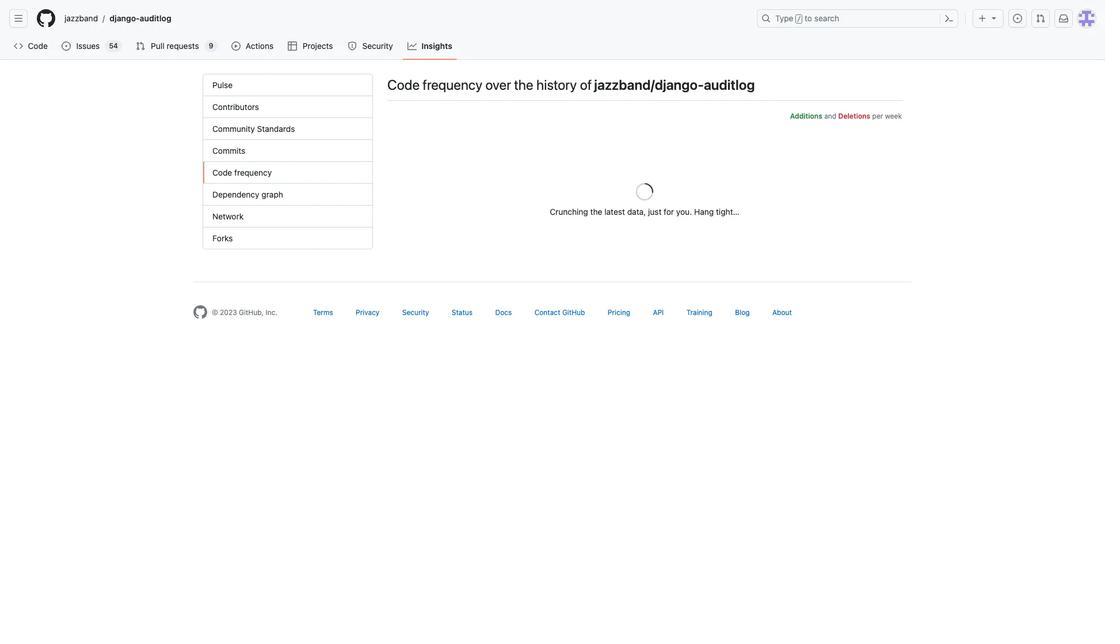 Task type: locate. For each thing, give the bounding box(es) containing it.
jazzband
[[65, 13, 98, 23]]

9
[[209, 41, 213, 50]]

security link
[[343, 37, 399, 55], [403, 308, 429, 317]]

type / to search
[[776, 13, 840, 23]]

api link
[[653, 308, 664, 317]]

data,
[[628, 207, 646, 217]]

auditlog inside jazzband / django-auditlog
[[140, 13, 171, 23]]

1 vertical spatial security
[[403, 308, 429, 317]]

github,
[[239, 308, 264, 317]]

per
[[873, 112, 884, 120]]

latest
[[605, 207, 626, 217]]

over
[[486, 77, 511, 93]]

training link
[[687, 308, 713, 317]]

inc.
[[266, 308, 278, 317]]

the right over
[[515, 77, 534, 93]]

django-
[[110, 13, 140, 23]]

contributors link
[[203, 96, 373, 118]]

community
[[213, 124, 255, 134]]

security right shield image
[[363, 41, 393, 51]]

insights element
[[203, 74, 373, 249]]

2 horizontal spatial code
[[388, 77, 420, 93]]

1 horizontal spatial security link
[[403, 308, 429, 317]]

dependency graph
[[213, 190, 283, 199]]

1 horizontal spatial code
[[213, 168, 232, 177]]

list
[[60, 9, 751, 28]]

list containing jazzband
[[60, 9, 751, 28]]

pull requests
[[151, 41, 199, 51]]

0 vertical spatial frequency
[[423, 77, 483, 93]]

homepage image
[[194, 305, 207, 319]]

1 horizontal spatial the
[[591, 207, 603, 217]]

security link left the graph icon at the top left of the page
[[343, 37, 399, 55]]

plus image
[[979, 14, 988, 23]]

0 vertical spatial security link
[[343, 37, 399, 55]]

crunching
[[550, 207, 589, 217]]

/ inside jazzband / django-auditlog
[[103, 14, 105, 23]]

/ left django-
[[103, 14, 105, 23]]

security left status
[[403, 308, 429, 317]]

you.
[[677, 207, 693, 217]]

code down commits
[[213, 168, 232, 177]]

frequency up dependency graph
[[234, 168, 272, 177]]

pulse
[[213, 80, 233, 90]]

/ inside type / to search
[[798, 15, 802, 23]]

the
[[515, 77, 534, 93], [591, 207, 603, 217]]

auditlog
[[140, 13, 171, 23], [704, 77, 755, 93]]

0 horizontal spatial the
[[515, 77, 534, 93]]

1 vertical spatial frequency
[[234, 168, 272, 177]]

frequency
[[423, 77, 483, 93], [234, 168, 272, 177]]

/
[[103, 14, 105, 23], [798, 15, 802, 23]]

graph
[[262, 190, 283, 199]]

1 vertical spatial code
[[388, 77, 420, 93]]

jazzband/django-
[[595, 77, 704, 93]]

0 horizontal spatial code
[[28, 41, 48, 51]]

insights
[[422, 41, 453, 51]]

code image
[[14, 41, 23, 51]]

to
[[805, 13, 813, 23]]

graph image
[[408, 41, 417, 51]]

2 vertical spatial code
[[213, 168, 232, 177]]

api
[[653, 308, 664, 317]]

0 vertical spatial the
[[515, 77, 534, 93]]

dependency graph link
[[203, 184, 373, 206]]

security link left status
[[403, 308, 429, 317]]

community standards link
[[203, 118, 373, 140]]

frequency down insights
[[423, 77, 483, 93]]

just
[[649, 207, 662, 217]]

crunching the latest data, just for you. hang tight…
[[550, 207, 740, 217]]

for
[[664, 207, 675, 217]]

command palette image
[[945, 14, 954, 23]]

status
[[452, 308, 473, 317]]

week
[[886, 112, 903, 120]]

the left latest
[[591, 207, 603, 217]]

1 vertical spatial the
[[591, 207, 603, 217]]

code down the graph icon at the top left of the page
[[388, 77, 420, 93]]

tight…
[[717, 207, 740, 217]]

issue opened image
[[62, 41, 71, 51]]

0 horizontal spatial security link
[[343, 37, 399, 55]]

1 horizontal spatial frequency
[[423, 77, 483, 93]]

code
[[28, 41, 48, 51], [388, 77, 420, 93], [213, 168, 232, 177]]

1 horizontal spatial /
[[798, 15, 802, 23]]

0 horizontal spatial /
[[103, 14, 105, 23]]

code right code image
[[28, 41, 48, 51]]

network
[[213, 211, 244, 221]]

community standards
[[213, 124, 295, 134]]

triangle down image
[[990, 13, 999, 22]]

code inside insights "element"
[[213, 168, 232, 177]]

blog link
[[736, 308, 750, 317]]

frequency inside insights "element"
[[234, 168, 272, 177]]

security
[[363, 41, 393, 51], [403, 308, 429, 317]]

/ left the to
[[798, 15, 802, 23]]

projects link
[[284, 37, 339, 55]]

terms link
[[313, 308, 333, 317]]

git pull request image
[[1037, 14, 1046, 23]]

0 vertical spatial code
[[28, 41, 48, 51]]

issue opened image
[[1014, 14, 1023, 23]]

commits link
[[203, 140, 373, 162]]

1 vertical spatial auditlog
[[704, 77, 755, 93]]

contact github
[[535, 308, 586, 317]]

code for code frequency
[[213, 168, 232, 177]]

0 horizontal spatial auditlog
[[140, 13, 171, 23]]

1 vertical spatial security link
[[403, 308, 429, 317]]

docs
[[496, 308, 512, 317]]

terms
[[313, 308, 333, 317]]

0 horizontal spatial frequency
[[234, 168, 272, 177]]

0 vertical spatial security
[[363, 41, 393, 51]]

0 vertical spatial auditlog
[[140, 13, 171, 23]]

actions link
[[227, 37, 279, 55]]

deletions
[[839, 112, 871, 120]]



Task type: vqa. For each thing, say whether or not it's contained in the screenshot.
Homepage image at the top
yes



Task type: describe. For each thing, give the bounding box(es) containing it.
projects
[[303, 41, 333, 51]]

/ for type
[[798, 15, 802, 23]]

additions and deletions per week
[[791, 112, 903, 120]]

notifications image
[[1060, 14, 1069, 23]]

history
[[537, 77, 577, 93]]

forks
[[213, 233, 233, 243]]

about link
[[773, 308, 793, 317]]

contact
[[535, 308, 561, 317]]

status link
[[452, 308, 473, 317]]

privacy
[[356, 308, 380, 317]]

docs link
[[496, 308, 512, 317]]

homepage image
[[37, 9, 55, 28]]

1 horizontal spatial security
[[403, 308, 429, 317]]

code frequency link
[[203, 162, 373, 184]]

frequency for code frequency
[[234, 168, 272, 177]]

forks link
[[203, 228, 373, 249]]

commits
[[213, 146, 246, 156]]

type
[[776, 13, 794, 23]]

2023
[[220, 308, 237, 317]]

1 horizontal spatial auditlog
[[704, 77, 755, 93]]

git pull request image
[[136, 41, 145, 51]]

table image
[[288, 41, 297, 51]]

additions
[[791, 112, 823, 120]]

blog
[[736, 308, 750, 317]]

pull
[[151, 41, 165, 51]]

code for code frequency over the history of jazzband/django-auditlog
[[388, 77, 420, 93]]

© 2023 github, inc.
[[212, 308, 278, 317]]

network link
[[203, 206, 373, 228]]

insights link
[[403, 37, 457, 55]]

issues
[[76, 41, 100, 51]]

of
[[580, 77, 592, 93]]

standards
[[257, 124, 295, 134]]

54
[[109, 41, 118, 50]]

django-auditlog link
[[105, 9, 176, 28]]

github
[[563, 308, 586, 317]]

pricing link
[[608, 308, 631, 317]]

/ for jazzband
[[103, 14, 105, 23]]

play image
[[231, 41, 241, 51]]

pulse link
[[203, 74, 373, 96]]

code for code
[[28, 41, 48, 51]]

jazzband / django-auditlog
[[65, 13, 171, 23]]

hang
[[695, 207, 714, 217]]

search
[[815, 13, 840, 23]]

actions
[[246, 41, 274, 51]]

contributors
[[213, 102, 259, 112]]

frequency for code frequency over the history of jazzband/django-auditlog
[[423, 77, 483, 93]]

jazzband link
[[60, 9, 103, 28]]

code link
[[9, 37, 53, 55]]

privacy link
[[356, 308, 380, 317]]

about
[[773, 308, 793, 317]]

and
[[825, 112, 837, 120]]

contact github link
[[535, 308, 586, 317]]

shield image
[[348, 41, 357, 51]]

pricing
[[608, 308, 631, 317]]

training
[[687, 308, 713, 317]]

©
[[212, 308, 218, 317]]

dependency
[[213, 190, 260, 199]]

code frequency
[[213, 168, 272, 177]]

0 horizontal spatial security
[[363, 41, 393, 51]]

code frequency over the history of jazzband/django-auditlog
[[388, 77, 755, 93]]

requests
[[167, 41, 199, 51]]



